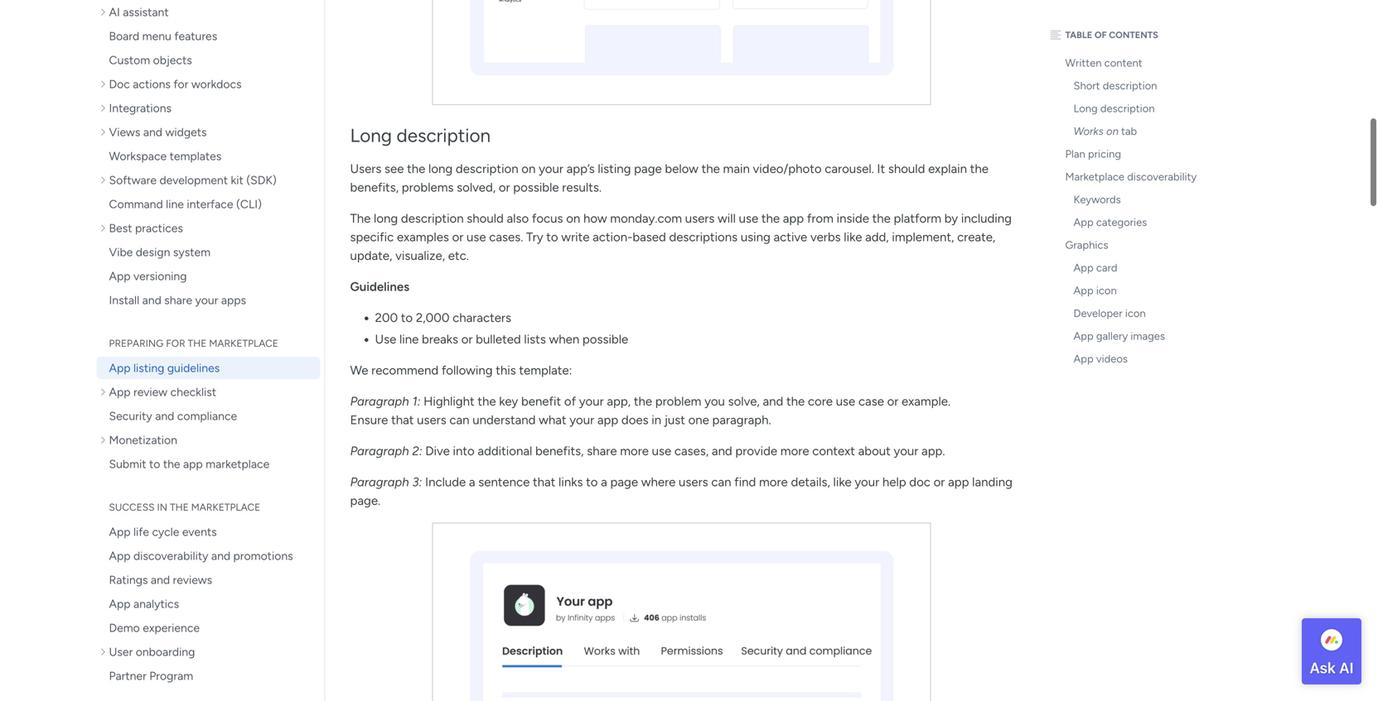 Task type: locate. For each thing, give the bounding box(es) containing it.
app categories
[[1074, 216, 1147, 229]]

1 vertical spatial should
[[467, 211, 504, 226]]

use
[[375, 332, 396, 347]]

paragraph inside paragraph 1: highlight the key benefit of your app, the problem you solve, and the core use case or example. ensure that users can understand what your app does in just one paragraph.
[[350, 394, 409, 409]]

can inside include a sentence that links to a page where users can find more details, like your help doc or app landing page.
[[711, 475, 731, 490]]

show subpages for app review checklist image
[[101, 387, 109, 398]]

ratings and reviews
[[109, 573, 212, 588]]

1 vertical spatial on
[[522, 161, 536, 176]]

long up the users
[[350, 124, 392, 147]]

events
[[182, 525, 217, 540]]

1 horizontal spatial long description
[[1074, 102, 1155, 115]]

solved,
[[457, 180, 496, 195]]

in inside paragraph 1: highlight the key benefit of your app, the problem you solve, and the core use case or example. ensure that users can understand what your app does in just one paragraph.
[[652, 413, 661, 428]]

ensure
[[350, 413, 388, 428]]

app inside paragraph 1: highlight the key benefit of your app, the problem you solve, and the core use case or example. ensure that users can understand what your app does in just one paragraph.
[[597, 413, 618, 428]]

0 vertical spatial marketplace
[[209, 338, 278, 350]]

app down app,
[[597, 413, 618, 428]]

1 horizontal spatial listing
[[598, 161, 631, 176]]

0 horizontal spatial discoverability
[[133, 549, 208, 564]]

in left just
[[652, 413, 661, 428]]

0 horizontal spatial a
[[469, 475, 475, 490]]

use right core
[[836, 394, 855, 409]]

1 vertical spatial that
[[533, 475, 556, 490]]

system
[[173, 245, 211, 259]]

users inside the long description should also focus on how monday.com users will use the app from inside the platform by including specific examples or use cases. try to write action-based descriptions using active verbs like add, implement, create, update, visualize, etc.
[[685, 211, 715, 226]]

and
[[143, 125, 162, 139], [142, 293, 161, 307], [763, 394, 783, 409], [155, 409, 174, 423], [712, 444, 732, 459], [211, 549, 230, 564], [151, 573, 170, 588]]

the up problems at the top of page
[[407, 161, 425, 176]]

to right links
[[586, 475, 598, 490]]

your inside users see the long description on your app's listing page below the main video/photo carousel. it should explain the benefits, problems solved, or possible results.
[[539, 161, 563, 176]]

1 vertical spatial line
[[399, 332, 419, 347]]

0 horizontal spatial line
[[166, 197, 184, 211]]

that left links
[[533, 475, 556, 490]]

0 horizontal spatial can
[[450, 413, 470, 428]]

1 1046 image from the top
[[432, 0, 931, 105]]

user onboarding link
[[97, 641, 320, 664]]

0 horizontal spatial on
[[522, 161, 536, 176]]

1 vertical spatial possible
[[583, 332, 628, 347]]

1 horizontal spatial line
[[399, 332, 419, 347]]

1 vertical spatial users
[[417, 413, 446, 428]]

from
[[807, 211, 834, 226]]

1 horizontal spatial long
[[428, 161, 453, 176]]

app down graphics
[[1074, 261, 1094, 275]]

1 horizontal spatial discoverability
[[1127, 170, 1197, 184]]

focus
[[532, 211, 563, 226]]

your left app's
[[539, 161, 563, 176]]

explain
[[928, 161, 967, 176]]

ai up board
[[109, 5, 120, 19]]

1 horizontal spatial a
[[601, 475, 607, 490]]

share down versioning
[[164, 293, 192, 307]]

0 horizontal spatial long
[[374, 211, 398, 226]]

2 vertical spatial paragraph
[[350, 475, 409, 490]]

show subpages for user onboarding image
[[101, 647, 109, 658]]

the left the key
[[478, 394, 496, 409]]

2 a from the left
[[601, 475, 607, 490]]

1 vertical spatial for
[[166, 338, 185, 350]]

paragraph for paragraph 2: dive into additional benefits, share more use cases, and provide more context about your app.
[[350, 444, 409, 459]]

paragraph up paragraph 3:
[[350, 444, 409, 459]]

app up ratings
[[109, 549, 131, 564]]

paragraph for paragraph 1: highlight the key benefit of your app, the problem you solve, and the core use case or example. ensure that users can understand what your app does in just one paragraph.
[[350, 394, 409, 409]]

design
[[136, 245, 170, 259]]

description
[[1103, 79, 1157, 92], [1100, 102, 1155, 115], [397, 124, 491, 147], [456, 161, 518, 176], [401, 211, 464, 226]]

0 vertical spatial users
[[685, 211, 715, 226]]

1 vertical spatial like
[[833, 475, 852, 490]]

users up the descriptions
[[685, 211, 715, 226]]

0 vertical spatial listing
[[598, 161, 631, 176]]

1 vertical spatial 1046 image
[[432, 523, 931, 702]]

2 vertical spatial marketplace
[[191, 502, 260, 514]]

command line interface (cli) link
[[97, 193, 320, 215]]

discoverability inside "marketplace discoverability" "link"
[[1127, 170, 1197, 184]]

app for app videos
[[1074, 353, 1094, 366]]

0 horizontal spatial listing
[[133, 361, 164, 375]]

description down content at the top of the page
[[1103, 79, 1157, 92]]

and right solve,
[[763, 394, 783, 409]]

use up etc.
[[467, 230, 486, 245]]

benefits, down the users
[[350, 180, 399, 195]]

app card
[[1074, 261, 1118, 275]]

the up does
[[634, 394, 652, 409]]

1 horizontal spatial share
[[587, 444, 617, 459]]

1 horizontal spatial should
[[888, 161, 925, 176]]

sentence
[[478, 475, 530, 490]]

should
[[888, 161, 925, 176], [467, 211, 504, 226]]

description up tab
[[1100, 102, 1155, 115]]

0 vertical spatial icon
[[1096, 284, 1117, 298]]

guidelines
[[350, 279, 409, 294]]

paragraph up ensure
[[350, 394, 409, 409]]

links
[[559, 475, 583, 490]]

your inside include a sentence that links to a page where users can find more details, like your help doc or app landing page.
[[855, 475, 879, 490]]

0 horizontal spatial share
[[164, 293, 192, 307]]

app for app review checklist
[[109, 385, 131, 399]]

long up problems at the top of page
[[428, 161, 453, 176]]

command line interface (cli)
[[109, 197, 262, 211]]

users inside paragraph 1: highlight the key benefit of your app, the problem you solve, and the core use case or example. ensure that users can understand what your app does in just one paragraph.
[[417, 413, 446, 428]]

interface
[[187, 197, 233, 211]]

carousel.
[[825, 161, 874, 176]]

1 horizontal spatial ai
[[1339, 660, 1354, 678]]

app up security
[[109, 385, 131, 399]]

1 vertical spatial can
[[711, 475, 731, 490]]

does
[[621, 413, 649, 428]]

to inside include a sentence that links to a page where users can find more details, like your help doc or app landing page.
[[586, 475, 598, 490]]

2 vertical spatial users
[[679, 475, 708, 490]]

1 horizontal spatial in
[[652, 413, 661, 428]]

lists
[[524, 332, 546, 347]]

also
[[507, 211, 529, 226]]

or right solved,
[[499, 180, 510, 195]]

should inside users see the long description on your app's listing page below the main video/photo carousel. it should explain the benefits, problems solved, or possible results.
[[888, 161, 925, 176]]

app discoverability and promotions link
[[97, 545, 320, 568]]

a right include
[[469, 475, 475, 490]]

on left tab
[[1106, 125, 1119, 138]]

plan
[[1065, 148, 1085, 161]]

line
[[166, 197, 184, 211], [399, 332, 419, 347]]

0 horizontal spatial in
[[157, 502, 167, 514]]

a
[[469, 475, 475, 490], [601, 475, 607, 490]]

more inside include a sentence that links to a page where users can find more details, like your help doc or app landing page.
[[759, 475, 788, 490]]

2 horizontal spatial on
[[1106, 125, 1119, 138]]

long inside users see the long description on your app's listing page below the main video/photo carousel. it should explain the benefits, problems solved, or possible results.
[[428, 161, 453, 176]]

1 vertical spatial long
[[374, 211, 398, 226]]

app up graphics
[[1074, 216, 1094, 229]]

write
[[561, 230, 590, 245]]

2 vertical spatial on
[[566, 211, 580, 226]]

1046 image
[[432, 0, 931, 105], [432, 523, 931, 702]]

long
[[1074, 102, 1098, 115], [350, 124, 392, 147]]

app for app listing guidelines
[[109, 361, 131, 375]]

1 horizontal spatial icon
[[1125, 307, 1146, 320]]

cases.
[[489, 230, 523, 245]]

command
[[109, 197, 163, 211]]

0 horizontal spatial icon
[[1096, 284, 1117, 298]]

success
[[109, 502, 155, 514]]

long description down "short description"
[[1074, 102, 1155, 115]]

1 vertical spatial marketplace
[[206, 457, 270, 472]]

share down app,
[[587, 444, 617, 459]]

or up etc.
[[452, 230, 464, 245]]

more right find
[[759, 475, 788, 490]]

0 vertical spatial paragraph
[[350, 394, 409, 409]]

should inside the long description should also focus on how monday.com users will use the app from inside the platform by including specific examples or use cases. try to write action-based descriptions using active verbs like add, implement, create, update, visualize, etc.
[[467, 211, 504, 226]]

1 vertical spatial page
[[610, 475, 638, 490]]

0 horizontal spatial long
[[350, 124, 392, 147]]

case
[[859, 394, 884, 409]]

to
[[546, 230, 558, 245], [401, 311, 413, 325], [149, 457, 160, 472], [586, 475, 598, 490]]

app for app card
[[1074, 261, 1094, 275]]

0 horizontal spatial that
[[391, 413, 414, 428]]

icon down app icon link
[[1125, 307, 1146, 320]]

app left videos at the bottom of page
[[1074, 353, 1094, 366]]

key
[[499, 394, 518, 409]]

0 horizontal spatial should
[[467, 211, 504, 226]]

discoverability inside app discoverability and promotions link
[[133, 549, 208, 564]]

0 horizontal spatial ai
[[109, 5, 120, 19]]

0 vertical spatial long
[[428, 161, 453, 176]]

and up ratings and reviews link
[[211, 549, 230, 564]]

or right case
[[887, 394, 899, 409]]

page inside include a sentence that links to a page where users can find more details, like your help doc or app landing page.
[[610, 475, 638, 490]]

1 horizontal spatial can
[[711, 475, 731, 490]]

0 vertical spatial possible
[[513, 180, 559, 195]]

promotions
[[233, 549, 293, 564]]

app for app icon
[[1074, 284, 1094, 298]]

app down app card
[[1074, 284, 1094, 298]]

users inside include a sentence that links to a page where users can find more details, like your help doc or app landing page.
[[679, 475, 708, 490]]

long inside the long description should also focus on how monday.com users will use the app from inside the platform by including specific examples or use cases. try to write action-based descriptions using active verbs like add, implement, create, update, visualize, etc.
[[374, 211, 398, 226]]

custom objects link
[[97, 49, 320, 71]]

the left main
[[702, 161, 720, 176]]

marketplace up the 'app listing guidelines' link
[[209, 338, 278, 350]]

ai inside ask ai button
[[1339, 660, 1354, 678]]

paragraph 1: highlight the key benefit of your app, the problem you solve, and the core use case or example. ensure that users can understand what your app does in just one paragraph.
[[350, 394, 951, 428]]

users for how
[[685, 211, 715, 226]]

discoverability up keywords link
[[1127, 170, 1197, 184]]

views
[[109, 125, 140, 139]]

0 horizontal spatial possible
[[513, 180, 559, 195]]

0 horizontal spatial benefits,
[[350, 180, 399, 195]]

app for app versioning
[[109, 269, 131, 283]]

of
[[564, 394, 576, 409]]

paragraph
[[350, 394, 409, 409], [350, 444, 409, 459], [350, 475, 409, 490]]

more down does
[[620, 444, 649, 459]]

description up examples
[[401, 211, 464, 226]]

users down cases,
[[679, 475, 708, 490]]

icon down card
[[1096, 284, 1117, 298]]

on up the also
[[522, 161, 536, 176]]

page left where
[[610, 475, 638, 490]]

should up cases.
[[467, 211, 504, 226]]

discoverability down cycle
[[133, 549, 208, 564]]

use up using
[[739, 211, 758, 226]]

on inside users see the long description on your app's listing page below the main video/photo carousel. it should explain the benefits, problems solved, or possible results.
[[522, 161, 536, 176]]

1 horizontal spatial possible
[[583, 332, 628, 347]]

0 vertical spatial 1046 image
[[432, 0, 931, 105]]

the up cycle
[[170, 502, 189, 514]]

plan pricing link
[[1046, 143, 1229, 166]]

0 vertical spatial page
[[634, 161, 662, 176]]

the
[[350, 211, 371, 226]]

icon for developer icon
[[1125, 307, 1146, 320]]

paragraph up page.
[[350, 475, 409, 490]]

assistant
[[123, 5, 169, 19]]

description inside short description link
[[1103, 79, 1157, 92]]

or
[[499, 180, 510, 195], [452, 230, 464, 245], [461, 332, 473, 347], [887, 394, 899, 409], [934, 475, 945, 490]]

action-
[[593, 230, 633, 245]]

review
[[133, 385, 168, 399]]

benefits, down what
[[535, 444, 584, 459]]

app for app life cycle events
[[109, 525, 131, 540]]

0 vertical spatial in
[[652, 413, 661, 428]]

should right it
[[888, 161, 925, 176]]

demo experience
[[109, 622, 200, 636]]

tab
[[1121, 125, 1137, 138]]

200 to 2,000 characters use line breaks or bulleted lists when possible
[[375, 311, 628, 347]]

0 vertical spatial long description
[[1074, 102, 1155, 115]]

images
[[1131, 330, 1165, 343]]

2 paragraph from the top
[[350, 444, 409, 459]]

marketplace down 'monetization' link
[[206, 457, 270, 472]]

preparing
[[109, 338, 164, 350]]

discoverability for marketplace
[[1127, 170, 1197, 184]]

more up details,
[[781, 444, 809, 459]]

long up specific
[[374, 211, 398, 226]]

features
[[174, 29, 217, 43]]

marketplace up app life cycle events link
[[191, 502, 260, 514]]

listing up review
[[133, 361, 164, 375]]

update,
[[350, 248, 392, 263]]

use
[[739, 211, 758, 226], [467, 230, 486, 245], [836, 394, 855, 409], [652, 444, 671, 459]]

1 vertical spatial share
[[587, 444, 617, 459]]

doc
[[109, 77, 130, 91]]

1 vertical spatial long description
[[350, 124, 491, 147]]

page
[[634, 161, 662, 176], [610, 475, 638, 490]]

monday.com
[[610, 211, 682, 226]]

the up using
[[761, 211, 780, 226]]

app for app categories
[[1074, 216, 1094, 229]]

0 vertical spatial like
[[844, 230, 862, 245]]

1:
[[412, 394, 420, 409]]

1 vertical spatial ai
[[1339, 660, 1354, 678]]

app down developer
[[1074, 330, 1094, 343]]

find
[[734, 475, 756, 490]]

or down characters
[[461, 332, 473, 347]]

0 vertical spatial should
[[888, 161, 925, 176]]

0 vertical spatial share
[[164, 293, 192, 307]]

1 horizontal spatial on
[[566, 211, 580, 226]]

app down vibe
[[109, 269, 131, 283]]

users down 1:
[[417, 413, 446, 428]]

app analytics link
[[97, 593, 320, 616]]

life
[[133, 525, 149, 540]]

software development kit (sdk)
[[109, 173, 277, 187]]

breaks
[[422, 332, 458, 347]]

3 paragraph from the top
[[350, 475, 409, 490]]

0 vertical spatial line
[[166, 197, 184, 211]]

ratings
[[109, 573, 148, 588]]

1 vertical spatial listing
[[133, 361, 164, 375]]

the right explain on the top of page
[[970, 161, 989, 176]]

0 vertical spatial that
[[391, 413, 414, 428]]

or inside users see the long description on your app's listing page below the main video/photo carousel. it should explain the benefits, problems solved, or possible results.
[[499, 180, 510, 195]]

0 vertical spatial long
[[1074, 102, 1098, 115]]

versioning
[[133, 269, 187, 283]]

1 horizontal spatial benefits,
[[535, 444, 584, 459]]

more
[[620, 444, 649, 459], [781, 444, 809, 459], [759, 475, 788, 490]]

written content
[[1065, 56, 1143, 70]]

the up add,
[[872, 211, 891, 226]]

possible right the when
[[583, 332, 628, 347]]

share inside install and share your apps link
[[164, 293, 192, 307]]

0 vertical spatial can
[[450, 413, 470, 428]]

app up demo at the left
[[109, 598, 131, 612]]

1 vertical spatial in
[[157, 502, 167, 514]]

can left find
[[711, 475, 731, 490]]

possible inside 200 to 2,000 characters use line breaks or bulleted lists when possible
[[583, 332, 628, 347]]

doc actions for workdocs
[[109, 77, 242, 91]]

in up app life cycle events
[[157, 502, 167, 514]]

or inside include a sentence that links to a page where users can find more details, like your help doc or app landing page.
[[934, 475, 945, 490]]

show subpages for views and widgets image
[[101, 126, 109, 138]]

long description up see
[[350, 124, 491, 147]]

app up the active
[[783, 211, 804, 226]]

1 vertical spatial discoverability
[[133, 549, 208, 564]]

can
[[450, 413, 470, 428], [711, 475, 731, 490]]

users
[[350, 161, 382, 176]]

like right details,
[[833, 475, 852, 490]]

long down short
[[1074, 102, 1098, 115]]

page left below
[[634, 161, 662, 176]]

just
[[665, 413, 685, 428]]

marketplace discoverability
[[1065, 170, 1197, 184]]

on
[[1106, 125, 1119, 138], [522, 161, 536, 176], [566, 211, 580, 226]]

listing right app's
[[598, 161, 631, 176]]

cases,
[[675, 444, 709, 459]]

1 horizontal spatial that
[[533, 475, 556, 490]]

a right links
[[601, 475, 607, 490]]

security
[[109, 409, 152, 423]]

1 paragraph from the top
[[350, 394, 409, 409]]

possible up focus
[[513, 180, 559, 195]]

benefit
[[521, 394, 561, 409]]

implement,
[[892, 230, 954, 245]]

2,000
[[416, 311, 450, 325]]

show subpages for best practices image
[[101, 223, 109, 234]]

ask
[[1310, 660, 1336, 678]]

0 vertical spatial discoverability
[[1127, 170, 1197, 184]]

like down 'inside'
[[844, 230, 862, 245]]

app for app discoverability and promotions
[[109, 549, 131, 564]]

description up solved,
[[456, 161, 518, 176]]

app left landing on the bottom
[[948, 475, 969, 490]]

app up the show subpages for app review checklist image
[[109, 361, 131, 375]]

0 vertical spatial ai
[[109, 5, 120, 19]]

or inside paragraph 1: highlight the key benefit of your app, the problem you solve, and the core use case or example. ensure that users can understand what your app does in just one paragraph.
[[887, 394, 899, 409]]

include a sentence that links to a page where users can find more details, like your help doc or app landing page.
[[350, 475, 1013, 509]]

keywords link
[[1055, 189, 1229, 211]]

1 vertical spatial icon
[[1125, 307, 1146, 320]]

line right use at the left top of the page
[[399, 332, 419, 347]]

demo
[[109, 622, 140, 636]]

1 vertical spatial paragraph
[[350, 444, 409, 459]]

0 horizontal spatial long description
[[350, 124, 491, 147]]

for up app listing guidelines
[[166, 338, 185, 350]]

0 vertical spatial benefits,
[[350, 180, 399, 195]]

or inside the long description should also focus on how monday.com users will use the app from inside the platform by including specific examples or use cases. try to write action-based descriptions using active verbs like add, implement, create, update, visualize, etc.
[[452, 230, 464, 245]]

we
[[350, 363, 368, 378]]

possible inside users see the long description on your app's listing page below the main video/photo carousel. it should explain the benefits, problems solved, or possible results.
[[513, 180, 559, 195]]

for down objects
[[174, 77, 188, 91]]

description inside users see the long description on your app's listing page below the main video/photo carousel. it should explain the benefits, problems solved, or possible results.
[[456, 161, 518, 176]]

your left help
[[855, 475, 879, 490]]



Task type: describe. For each thing, give the bounding box(es) containing it.
app icon link
[[1055, 280, 1229, 302]]

app review checklist
[[109, 385, 216, 399]]

project logo image
[[1319, 627, 1345, 654]]

onboarding
[[136, 646, 195, 660]]

that inside paragraph 1: highlight the key benefit of your app, the problem you solve, and the core use case or example. ensure that users can understand what your app does in just one paragraph.
[[391, 413, 414, 428]]

paragraph for paragraph 3:
[[350, 475, 409, 490]]

submit to the app marketplace link
[[97, 453, 320, 476]]

install
[[109, 293, 139, 307]]

gallery
[[1096, 330, 1128, 343]]

where
[[641, 475, 676, 490]]

or inside 200 to 2,000 characters use line breaks or bulleted lists when possible
[[461, 332, 473, 347]]

what
[[539, 413, 567, 428]]

1 horizontal spatial long
[[1074, 102, 1098, 115]]

app.
[[922, 444, 945, 459]]

keywords
[[1074, 193, 1121, 206]]

based
[[633, 230, 666, 245]]

when
[[549, 332, 579, 347]]

custom objects
[[109, 53, 192, 67]]

and up analytics
[[151, 573, 170, 588]]

long description inside long description link
[[1074, 102, 1155, 115]]

problem
[[655, 394, 701, 409]]

benefits, inside users see the long description on your app's listing page below the main video/photo carousel. it should explain the benefits, problems solved, or possible results.
[[350, 180, 399, 195]]

0 vertical spatial on
[[1106, 125, 1119, 138]]

short description
[[1074, 79, 1157, 92]]

to down monetization
[[149, 457, 160, 472]]

the long description should also focus on how monday.com users will use the app from inside the platform by including specific examples or use cases. try to write action-based descriptions using active verbs like add, implement, create, update, visualize, etc.
[[350, 211, 1012, 263]]

and down app review checklist
[[155, 409, 174, 423]]

on inside the long description should also focus on how monday.com users will use the app from inside the platform by including specific examples or use cases. try to write action-based descriptions using active verbs like add, implement, create, update, visualize, etc.
[[566, 211, 580, 226]]

discoverability for app
[[133, 549, 208, 564]]

the left core
[[786, 394, 805, 409]]

and right cases,
[[712, 444, 732, 459]]

user
[[109, 646, 133, 660]]

show subpages for software development kit (sdk) image
[[101, 174, 109, 186]]

doc actions for workdocs link
[[97, 73, 320, 95]]

1 a from the left
[[469, 475, 475, 490]]

videos
[[1096, 353, 1128, 366]]

app's
[[567, 161, 595, 176]]

this
[[496, 363, 516, 378]]

into
[[453, 444, 475, 459]]

paragraph 2: dive into additional benefits, share more use cases, and provide more context about your app.
[[350, 444, 945, 459]]

ai inside ai assistant "link"
[[109, 5, 120, 19]]

more for users
[[759, 475, 788, 490]]

app for app analytics
[[109, 598, 131, 612]]

doc
[[909, 475, 931, 490]]

solve,
[[728, 394, 760, 409]]

and up "workspace templates"
[[143, 125, 162, 139]]

1 vertical spatial benefits,
[[535, 444, 584, 459]]

2:
[[412, 444, 422, 459]]

like inside include a sentence that links to a page where users can find more details, like your help doc or app landing page.
[[833, 475, 852, 490]]

highlight
[[424, 394, 475, 409]]

install and share your apps link
[[97, 289, 320, 312]]

more for cases,
[[781, 444, 809, 459]]

ai assistant link
[[97, 1, 320, 23]]

app analytics
[[109, 598, 179, 612]]

and inside paragraph 1: highlight the key benefit of your app, the problem you solve, and the core use case or example. ensure that users can understand what your app does in just one paragraph.
[[763, 394, 783, 409]]

(sdk)
[[246, 173, 277, 187]]

board menu features link
[[97, 25, 320, 47]]

workdocs
[[191, 77, 242, 91]]

integrations
[[109, 101, 172, 115]]

users see the long description on your app's listing page below the main video/photo carousel. it should explain the benefits, problems solved, or possible results.
[[350, 161, 989, 195]]

partner
[[109, 670, 147, 684]]

can inside paragraph 1: highlight the key benefit of your app, the problem you solve, and the core use case or example. ensure that users can understand what your app does in just one paragraph.
[[450, 413, 470, 428]]

show subpages for ai assistant image
[[101, 6, 109, 18]]

app for app gallery images
[[1074, 330, 1094, 343]]

results.
[[562, 180, 602, 195]]

workspace templates
[[109, 149, 222, 163]]

that inside include a sentence that links to a page where users can find more details, like your help doc or app landing page.
[[533, 475, 556, 490]]

200
[[375, 311, 398, 325]]

how
[[583, 211, 607, 226]]

analytics
[[133, 598, 179, 612]]

your right of
[[579, 394, 604, 409]]

use inside paragraph 1: highlight the key benefit of your app, the problem you solve, and the core use case or example. ensure that users can understand what your app does in just one paragraph.
[[836, 394, 855, 409]]

views and widgets link
[[97, 121, 320, 143]]

description up problems at the top of page
[[397, 124, 491, 147]]

to inside the long description should also focus on how monday.com users will use the app from inside the platform by including specific examples or use cases. try to write action-based descriptions using active verbs like add, implement, create, update, visualize, etc.
[[546, 230, 558, 245]]

app card link
[[1055, 257, 1229, 280]]

understand
[[473, 413, 536, 428]]

description inside the long description should also focus on how monday.com users will use the app from inside the platform by including specific examples or use cases. try to write action-based descriptions using active verbs like add, implement, create, update, visualize, etc.
[[401, 211, 464, 226]]

app life cycle events link
[[97, 521, 320, 544]]

the up the guidelines at the bottom of page
[[188, 338, 207, 350]]

content
[[1104, 56, 1143, 70]]

apps
[[221, 293, 246, 307]]

guidelines
[[167, 361, 220, 375]]

demo experience link
[[97, 617, 320, 640]]

characters
[[453, 311, 511, 325]]

short
[[1074, 79, 1100, 92]]

your down of
[[570, 413, 594, 428]]

marketplace for security and compliance
[[209, 338, 278, 350]]

partner program link
[[97, 665, 320, 688]]

your down app versioning link
[[195, 293, 218, 307]]

users for page
[[679, 475, 708, 490]]

best practices link
[[97, 217, 320, 240]]

graphics
[[1065, 239, 1108, 252]]

app down 'monetization' link
[[183, 457, 203, 472]]

ask ai button
[[1302, 619, 1362, 685]]

1 vertical spatial long
[[350, 124, 392, 147]]

app videos
[[1074, 353, 1128, 366]]

landing
[[972, 475, 1013, 490]]

paragraph 3:
[[350, 475, 422, 490]]

works on tab
[[1074, 125, 1137, 138]]

problems
[[402, 180, 454, 195]]

security and compliance
[[109, 409, 237, 423]]

the down monetization
[[163, 457, 180, 472]]

following
[[442, 363, 493, 378]]

app life cycle events
[[109, 525, 217, 540]]

listing inside users see the long description on your app's listing page below the main video/photo carousel. it should explain the benefits, problems solved, or possible results.
[[598, 161, 631, 176]]

works
[[1074, 125, 1104, 138]]

2 1046 image from the top
[[432, 523, 931, 702]]

additional
[[478, 444, 532, 459]]

to inside 200 to 2,000 characters use line breaks or bulleted lists when possible
[[401, 311, 413, 325]]

and down app versioning
[[142, 293, 161, 307]]

partner program
[[109, 670, 193, 684]]

like inside the long description should also focus on how monday.com users will use the app from inside the platform by including specific examples or use cases. try to write action-based descriptions using active verbs like add, implement, create, update, visualize, etc.
[[844, 230, 862, 245]]

workspace templates link
[[97, 145, 320, 167]]

icon for app icon
[[1096, 284, 1117, 298]]

show subpages for integrations image
[[101, 102, 109, 114]]

show subpages for doc actions for workdocs image
[[101, 78, 109, 90]]

app inside the long description should also focus on how monday.com users will use the app from inside the platform by including specific examples or use cases. try to write action-based descriptions using active verbs like add, implement, create, update, visualize, etc.
[[783, 211, 804, 226]]

actions
[[133, 77, 171, 91]]

page inside users see the long description on your app's listing page below the main video/photo carousel. it should explain the benefits, problems solved, or possible results.
[[634, 161, 662, 176]]

written
[[1065, 56, 1102, 70]]

app gallery images
[[1074, 330, 1165, 343]]

integrations link
[[97, 97, 320, 119]]

0 vertical spatial for
[[174, 77, 188, 91]]

description inside long description link
[[1100, 102, 1155, 115]]

page.
[[350, 494, 381, 509]]

long description link
[[1055, 97, 1229, 120]]

line inside 200 to 2,000 characters use line breaks or bulleted lists when possible
[[399, 332, 419, 347]]

help
[[883, 475, 906, 490]]

use left cases,
[[652, 444, 671, 459]]

reviews
[[173, 573, 212, 588]]

app inside include a sentence that links to a page where users can find more details, like your help doc or app landing page.
[[948, 475, 969, 490]]

using
[[741, 230, 771, 245]]

your left app.
[[894, 444, 919, 459]]

show subpages for monetization image
[[101, 435, 109, 446]]

descriptions
[[669, 230, 738, 245]]

you
[[705, 394, 725, 409]]

about
[[858, 444, 891, 459]]

marketplace for ratings and reviews
[[191, 502, 260, 514]]

app versioning
[[109, 269, 187, 283]]

details,
[[791, 475, 830, 490]]

user onboarding
[[109, 646, 195, 660]]



Task type: vqa. For each thing, say whether or not it's contained in the screenshot.
Suggest Edits
no



